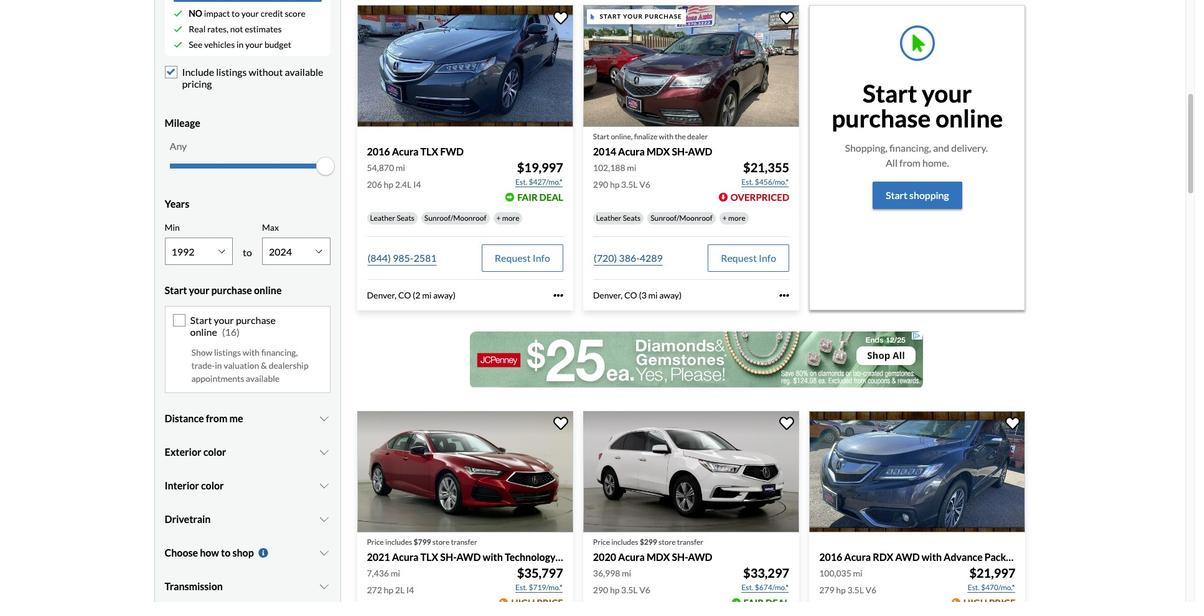 Task type: describe. For each thing, give the bounding box(es) containing it.
$19,997 est. $427/mo.*
[[516, 160, 563, 187]]

estimates
[[245, 24, 282, 34]]

0 vertical spatial start your purchase online
[[832, 79, 1003, 132]]

see vehicles in your budget
[[189, 39, 291, 50]]

mi for $21,997
[[853, 569, 863, 579]]

with inside show listings with financing, trade-in valuation & dealership appointments available
[[243, 347, 260, 358]]

your right mouse pointer icon
[[623, 13, 643, 20]]

hp for $19,997
[[384, 179, 394, 190]]

est. for $35,797
[[516, 584, 528, 593]]

1 more from the left
[[502, 214, 520, 223]]

$35,797
[[517, 566, 563, 581]]

price includes $299 store transfer 2020 acura mdx sh-awd
[[593, 538, 713, 564]]

financing, inside "shopping, financing, and delivery. all from home."
[[890, 142, 932, 154]]

distance from me
[[165, 413, 243, 424]]

2 package from the left
[[985, 552, 1022, 564]]

ellipsis h image
[[780, 291, 790, 301]]

$21,997
[[970, 566, 1016, 581]]

$33,297
[[744, 566, 790, 581]]

choose how to shop button
[[165, 538, 330, 569]]

acura up 54,870 mi 206 hp 2.4l i4
[[392, 146, 419, 157]]

impact
[[204, 8, 230, 19]]

include
[[182, 66, 214, 78]]

me
[[229, 413, 243, 424]]

rates,
[[207, 24, 229, 34]]

est. for $33,297
[[742, 584, 754, 593]]

how
[[200, 547, 219, 559]]

distance from me button
[[165, 403, 330, 434]]

386-
[[619, 252, 640, 264]]

max
[[262, 222, 279, 233]]

2 seats from the left
[[623, 214, 641, 223]]

985-
[[393, 252, 414, 264]]

deal
[[540, 192, 563, 203]]

sh- for $33,297
[[672, 552, 688, 564]]

dealership
[[269, 360, 309, 371]]

info for (720) 386-4289
[[759, 252, 777, 264]]

(844)
[[368, 252, 391, 264]]

2.4l
[[395, 179, 412, 190]]

2581
[[414, 252, 437, 264]]

transmission
[[165, 581, 223, 593]]

request for 2581
[[495, 252, 531, 264]]

start inside start shopping button
[[886, 189, 908, 201]]

request info for 4289
[[721, 252, 777, 264]]

est. $674/mo.* button
[[741, 582, 790, 595]]

your inside dropdown button
[[189, 285, 210, 297]]

burgundy 2014 acura mdx sh-awd suv / crossover all-wheel drive 6-speed automatic image
[[583, 5, 800, 127]]

fair deal
[[518, 192, 563, 203]]

start shopping button
[[873, 182, 962, 209]]

$21,997 est. $470/mo.*
[[968, 566, 1016, 593]]

est. for $19,997
[[516, 177, 528, 187]]

financing, inside show listings with financing, trade-in valuation & dealership appointments available
[[261, 347, 298, 358]]

exterior
[[165, 446, 201, 458]]

$719/mo.*
[[529, 584, 563, 593]]

delivery.
[[952, 142, 988, 154]]

fair
[[518, 192, 538, 203]]

online inside dropdown button
[[254, 285, 282, 297]]

290 for $21,355
[[593, 179, 609, 190]]

real rates, not estimates
[[189, 24, 282, 34]]

includes for $35,797
[[385, 538, 412, 547]]

$33,297 est. $674/mo.*
[[742, 566, 790, 593]]

away) for denver, co (3 mi away)
[[660, 290, 682, 301]]

home.
[[923, 157, 949, 169]]

7,436 mi 272 hp 2l i4
[[367, 569, 414, 596]]

shopping
[[910, 189, 949, 201]]

1 horizontal spatial in
[[237, 39, 244, 50]]

denver, for denver, co (2 mi away)
[[367, 290, 397, 301]]

(720) 386-4289 button
[[593, 245, 664, 272]]

(2
[[413, 290, 421, 301]]

trade-
[[191, 360, 215, 371]]

2 leather from the left
[[596, 214, 622, 223]]

102,188 mi 290 hp 3.5l v6
[[593, 163, 651, 190]]

awd inside start online, finalize with the dealer 2014 acura mdx sh-awd
[[688, 146, 713, 157]]

white 2020 acura mdx sh-awd suv / crossover all-wheel drive automatic image
[[583, 411, 800, 533]]

i4 for $35,797
[[406, 585, 414, 596]]

advertisement region
[[470, 332, 923, 388]]

$427/mo.*
[[529, 177, 563, 187]]

3.5l for $21,997
[[848, 585, 864, 596]]

distance
[[165, 413, 204, 424]]

chevron down image for transmission
[[318, 582, 330, 592]]

start inside start online, finalize with the dealer 2014 acura mdx sh-awd
[[593, 132, 610, 141]]

without
[[249, 66, 283, 78]]

(844) 985-2581
[[368, 252, 437, 264]]

your down estimates
[[245, 39, 263, 50]]

interior color
[[165, 480, 224, 492]]

mi for $19,997
[[396, 163, 405, 173]]

overpriced
[[731, 192, 790, 203]]

shop
[[233, 547, 254, 559]]

2 sunroof/moonroof from the left
[[651, 214, 713, 223]]

ellipsis h image
[[553, 291, 563, 301]]

to for your
[[232, 8, 240, 19]]

2014
[[593, 146, 616, 157]]

2021
[[367, 552, 390, 564]]

chevron down image for distance from me
[[318, 414, 330, 424]]

i4 for $19,997
[[413, 179, 421, 190]]

transfer for $35,797
[[451, 538, 477, 547]]

from inside dropdown button
[[206, 413, 228, 424]]

1 + from the left
[[497, 214, 501, 223]]

denver, co (3 mi away)
[[593, 290, 682, 301]]

2016 acura tlx fwd
[[367, 146, 464, 157]]

v6 for $33,297
[[640, 585, 651, 596]]

available inside show listings with financing, trade-in valuation & dealership appointments available
[[246, 373, 280, 384]]

with inside price includes $799 store transfer 2021 acura tlx sh-awd with technology package
[[483, 552, 503, 564]]

dealer
[[688, 132, 708, 141]]

exterior color
[[165, 446, 226, 458]]

3.5l for $33,297
[[622, 585, 638, 596]]

request info button for (844) 985-2581
[[482, 245, 563, 272]]

awd inside price includes $799 store transfer 2021 acura tlx sh-awd with technology package
[[457, 552, 481, 564]]

request for 4289
[[721, 252, 757, 264]]

3.5l for $21,355
[[622, 179, 638, 190]]

technology
[[505, 552, 556, 564]]

mouse pointer image
[[591, 14, 595, 20]]

start your purchase online button
[[165, 275, 330, 307]]

shopping,
[[845, 142, 888, 154]]

(3
[[639, 290, 647, 301]]

denver, co (2 mi away)
[[367, 290, 456, 301]]

$35,797 est. $719/mo.*
[[516, 566, 563, 593]]

54,870
[[367, 163, 394, 173]]

2 + from the left
[[723, 214, 727, 223]]

all
[[886, 157, 898, 169]]

2016 for $21,997
[[820, 552, 843, 564]]

red 2021 acura tlx sh-awd with technology package sedan all-wheel drive automatic image
[[357, 411, 573, 533]]

your up estimates
[[241, 8, 259, 19]]

(720)
[[594, 252, 617, 264]]

102,188
[[593, 163, 626, 173]]

v6 for $21,355
[[640, 179, 651, 190]]

$674/mo.*
[[755, 584, 789, 593]]

hp for $21,355
[[610, 179, 620, 190]]

check image for see vehicles in your budget
[[173, 40, 182, 49]]

from inside "shopping, financing, and delivery. all from home."
[[900, 157, 921, 169]]

acura left the rdx on the bottom right
[[845, 552, 871, 564]]

mileage
[[165, 117, 200, 129]]

and
[[934, 142, 950, 154]]

7,436
[[367, 569, 389, 579]]

start online, finalize with the dealer 2014 acura mdx sh-awd
[[593, 132, 713, 157]]

est. for $21,355
[[742, 177, 754, 187]]

mileage button
[[165, 107, 330, 139]]

acura inside start online, finalize with the dealer 2014 acura mdx sh-awd
[[618, 146, 645, 157]]

1 sunroof/moonroof from the left
[[425, 214, 487, 223]]

2 vertical spatial start your purchase online
[[190, 315, 276, 338]]

est. $427/mo.* button
[[515, 176, 563, 189]]



Task type: vqa. For each thing, say whether or not it's contained in the screenshot.
the 102,188 mi 290 hp 3.5L V6
yes



Task type: locate. For each thing, give the bounding box(es) containing it.
1 horizontal spatial online
[[254, 285, 282, 297]]

3 chevron down image from the top
[[318, 548, 330, 558]]

1 tlx from the top
[[421, 146, 439, 157]]

est. inside "$19,997 est. $427/mo.*"
[[516, 177, 528, 187]]

v6 down the rdx on the bottom right
[[866, 585, 877, 596]]

chevron down image inside the drivetrain "dropdown button"
[[318, 515, 330, 525]]

1 horizontal spatial 2016
[[820, 552, 843, 564]]

1 horizontal spatial available
[[285, 66, 323, 78]]

0 horizontal spatial transfer
[[451, 538, 477, 547]]

transfer inside "price includes $299 store transfer 2020 acura mdx sh-awd"
[[677, 538, 704, 547]]

hp right the 206
[[384, 179, 394, 190]]

seats up 386-
[[623, 214, 641, 223]]

0 vertical spatial from
[[900, 157, 921, 169]]

more
[[502, 214, 520, 223], [729, 214, 746, 223]]

gray 2016 acura tlx fwd sedan front-wheel drive 8-speed automatic image
[[357, 5, 573, 127]]

2 away) from the left
[[660, 290, 682, 301]]

1 request info from the left
[[495, 252, 550, 264]]

0 vertical spatial financing,
[[890, 142, 932, 154]]

package up $21,997
[[985, 552, 1022, 564]]

0 horizontal spatial seats
[[397, 214, 415, 223]]

pricing
[[182, 78, 212, 90]]

denver, left (3
[[593, 290, 623, 301]]

include listings without available pricing
[[182, 66, 323, 90]]

0 vertical spatial color
[[203, 446, 226, 458]]

sh- inside start online, finalize with the dealer 2014 acura mdx sh-awd
[[672, 146, 688, 157]]

info down overpriced
[[759, 252, 777, 264]]

choose how to shop
[[165, 547, 254, 559]]

to right how
[[221, 547, 231, 559]]

your up and
[[922, 79, 972, 108]]

leather seats up (720) 386-4289
[[596, 214, 641, 223]]

exterior color button
[[165, 437, 330, 468]]

acura down the $299
[[618, 552, 645, 564]]

with
[[659, 132, 674, 141], [243, 347, 260, 358], [483, 552, 503, 564], [922, 552, 942, 564]]

0 horizontal spatial more
[[502, 214, 520, 223]]

to up 'real rates, not estimates'
[[232, 8, 240, 19]]

start your purchase online down start your purchase online dropdown button
[[190, 315, 276, 338]]

0 horizontal spatial price
[[367, 538, 384, 547]]

0 horizontal spatial request
[[495, 252, 531, 264]]

mi inside 7,436 mi 272 hp 2l i4
[[391, 569, 400, 579]]

min
[[165, 222, 180, 233]]

transfer
[[451, 538, 477, 547], [677, 538, 704, 547]]

score
[[285, 8, 306, 19]]

0 vertical spatial in
[[237, 39, 244, 50]]

mi right 102,188 on the top of page
[[627, 163, 637, 173]]

color for exterior color
[[203, 446, 226, 458]]

1 leather seats from the left
[[370, 214, 415, 223]]

2 vertical spatial to
[[221, 547, 231, 559]]

2016 up 100,035 on the bottom of page
[[820, 552, 843, 564]]

to for shop
[[221, 547, 231, 559]]

est. up overpriced
[[742, 177, 754, 187]]

mi inside 36,998 mi 290 hp 3.5l v6
[[622, 569, 632, 579]]

0 horizontal spatial + more
[[497, 214, 520, 223]]

0 vertical spatial to
[[232, 8, 240, 19]]

away) right (2
[[433, 290, 456, 301]]

hp inside 7,436 mi 272 hp 2l i4
[[384, 585, 394, 596]]

i4 inside 54,870 mi 206 hp 2.4l i4
[[413, 179, 421, 190]]

chevron down image inside exterior color dropdown button
[[318, 448, 330, 457]]

2 tlx from the top
[[421, 552, 439, 564]]

leather seats down 2.4l
[[370, 214, 415, 223]]

in down 'not'
[[237, 39, 244, 50]]

1 vertical spatial financing,
[[261, 347, 298, 358]]

$456/mo.*
[[755, 177, 789, 187]]

v6 for $21,997
[[866, 585, 877, 596]]

2 vertical spatial chevron down image
[[318, 548, 330, 558]]

start your purchase online up and
[[832, 79, 1003, 132]]

3.5l down "price includes $299 store transfer 2020 acura mdx sh-awd"
[[622, 585, 638, 596]]

est. inside $21,997 est. $470/mo.*
[[968, 584, 980, 593]]

valuation
[[224, 360, 259, 371]]

1 horizontal spatial financing,
[[890, 142, 932, 154]]

mdx down the $299
[[647, 552, 670, 564]]

listings down "see vehicles in your budget"
[[216, 66, 247, 78]]

1 request info button from the left
[[482, 245, 563, 272]]

hp inside 36,998 mi 290 hp 3.5l v6
[[610, 585, 620, 596]]

mi inside 102,188 mi 290 hp 3.5l v6
[[627, 163, 637, 173]]

co for (2 mi away)
[[398, 290, 411, 301]]

0 horizontal spatial from
[[206, 413, 228, 424]]

4289
[[640, 252, 663, 264]]

interior
[[165, 480, 199, 492]]

0 horizontal spatial leather
[[370, 214, 395, 223]]

0 vertical spatial online
[[936, 104, 1003, 132]]

the
[[675, 132, 686, 141]]

1 vertical spatial 290
[[593, 585, 609, 596]]

start
[[600, 13, 622, 20], [863, 79, 918, 108], [593, 132, 610, 141], [886, 189, 908, 201], [165, 285, 187, 297], [190, 315, 212, 326]]

acura down "$799"
[[392, 552, 419, 564]]

denver, for denver, co (3 mi away)
[[593, 290, 623, 301]]

credit
[[261, 8, 283, 19]]

est. $470/mo.* button
[[967, 582, 1016, 595]]

listings inside include listings without available pricing
[[216, 66, 247, 78]]

price inside "price includes $299 store transfer 2020 acura mdx sh-awd"
[[593, 538, 610, 547]]

info
[[533, 252, 550, 264], [759, 252, 777, 264]]

1 vertical spatial i4
[[406, 585, 414, 596]]

co
[[398, 290, 411, 301], [625, 290, 638, 301]]

0 vertical spatial 2016
[[367, 146, 390, 157]]

listings
[[216, 66, 247, 78], [214, 347, 241, 358]]

0 horizontal spatial info
[[533, 252, 550, 264]]

2 denver, from the left
[[593, 290, 623, 301]]

from left me
[[206, 413, 228, 424]]

mi inside 54,870 mi 206 hp 2.4l i4
[[396, 163, 405, 173]]

listings inside show listings with financing, trade-in valuation & dealership appointments available
[[214, 347, 241, 358]]

check image left see
[[173, 40, 182, 49]]

1 horizontal spatial price
[[593, 538, 610, 547]]

chevron down image for drivetrain
[[318, 515, 330, 525]]

sh-
[[672, 146, 688, 157], [440, 552, 457, 564], [672, 552, 688, 564]]

1 vertical spatial from
[[206, 413, 228, 424]]

mi up 2.4l
[[396, 163, 405, 173]]

v6 inside 36,998 mi 290 hp 3.5l v6
[[640, 585, 651, 596]]

request info down overpriced
[[721, 252, 777, 264]]

package inside price includes $799 store transfer 2021 acura tlx sh-awd with technology package
[[558, 552, 595, 564]]

0 horizontal spatial away)
[[433, 290, 456, 301]]

leather up (720)
[[596, 214, 622, 223]]

mi right 36,998
[[622, 569, 632, 579]]

hp down 36,998
[[610, 585, 620, 596]]

denver, left (2
[[367, 290, 397, 301]]

3.5l inside 100,035 mi 279 hp 3.5l v6
[[848, 585, 864, 596]]

financing, up dealership
[[261, 347, 298, 358]]

290 down 102,188 on the top of page
[[593, 179, 609, 190]]

1 290 from the top
[[593, 179, 609, 190]]

0 vertical spatial chevron down image
[[318, 481, 330, 491]]

i4 inside 7,436 mi 272 hp 2l i4
[[406, 585, 414, 596]]

290 inside 36,998 mi 290 hp 3.5l v6
[[593, 585, 609, 596]]

transmission button
[[165, 571, 330, 603]]

1 store from the left
[[433, 538, 450, 547]]

request
[[495, 252, 531, 264], [721, 252, 757, 264]]

est. for $21,997
[[968, 584, 980, 593]]

1 horizontal spatial includes
[[612, 538, 639, 547]]

1 denver, from the left
[[367, 290, 397, 301]]

info circle image
[[257, 548, 269, 558]]

request info button up ellipsis h icon
[[708, 245, 790, 272]]

transfer right the $299
[[677, 538, 704, 547]]

1 vertical spatial tlx
[[421, 552, 439, 564]]

1 horizontal spatial request info button
[[708, 245, 790, 272]]

1 chevron down image from the top
[[318, 481, 330, 491]]

acura down online,
[[618, 146, 645, 157]]

your
[[241, 8, 259, 19], [623, 13, 643, 20], [245, 39, 263, 50], [922, 79, 972, 108], [189, 285, 210, 297], [214, 315, 234, 326]]

no impact to your credit score
[[189, 8, 306, 19]]

+ more down fair
[[497, 214, 520, 223]]

272
[[367, 585, 382, 596]]

0 horizontal spatial package
[[558, 552, 595, 564]]

$470/mo.*
[[982, 584, 1015, 593]]

0 horizontal spatial request info
[[495, 252, 550, 264]]

info for (844) 985-2581
[[533, 252, 550, 264]]

seats down 2.4l
[[397, 214, 415, 223]]

check image
[[173, 25, 182, 34], [173, 40, 182, 49]]

1 vertical spatial in
[[215, 360, 222, 371]]

1 vertical spatial online
[[254, 285, 282, 297]]

1 horizontal spatial more
[[729, 214, 746, 223]]

sunroof/moonroof up 2581
[[425, 214, 487, 223]]

online,
[[611, 132, 633, 141]]

not
[[230, 24, 243, 34]]

2 + more from the left
[[723, 214, 746, 223]]

tlx inside price includes $799 store transfer 2021 acura tlx sh-awd with technology package
[[421, 552, 439, 564]]

0 horizontal spatial co
[[398, 290, 411, 301]]

store inside "price includes $299 store transfer 2020 acura mdx sh-awd"
[[659, 538, 676, 547]]

3.5l inside 36,998 mi 290 hp 3.5l v6
[[622, 585, 638, 596]]

from right all
[[900, 157, 921, 169]]

2016 acura rdx awd with advance package
[[820, 552, 1022, 564]]

info down fair deal
[[533, 252, 550, 264]]

1 horizontal spatial package
[[985, 552, 1022, 564]]

co left (2
[[398, 290, 411, 301]]

fwd
[[440, 146, 464, 157]]

mi right 100,035 on the bottom of page
[[853, 569, 863, 579]]

hp right 279
[[836, 585, 846, 596]]

279
[[820, 585, 835, 596]]

$799
[[414, 538, 431, 547]]

3.5l
[[622, 179, 638, 190], [622, 585, 638, 596], [848, 585, 864, 596]]

in
[[237, 39, 244, 50], [215, 360, 222, 371]]

to up start your purchase online dropdown button
[[243, 247, 252, 259]]

request info down fair
[[495, 252, 550, 264]]

tlx left fwd
[[421, 146, 439, 157]]

transfer for $33,297
[[677, 538, 704, 547]]

0 vertical spatial available
[[285, 66, 323, 78]]

2 price from the left
[[593, 538, 610, 547]]

2020
[[593, 552, 616, 564]]

1 horizontal spatial + more
[[723, 214, 746, 223]]

0 horizontal spatial to
[[221, 547, 231, 559]]

start inside start your purchase online dropdown button
[[165, 285, 187, 297]]

2 horizontal spatial to
[[243, 247, 252, 259]]

budget
[[265, 39, 291, 50]]

hp for $21,997
[[836, 585, 846, 596]]

2 transfer from the left
[[677, 538, 704, 547]]

1 co from the left
[[398, 290, 411, 301]]

1 horizontal spatial +
[[723, 214, 727, 223]]

$19,997
[[517, 160, 563, 175]]

3.5l down 100,035 on the bottom of page
[[848, 585, 864, 596]]

includes for $33,297
[[612, 538, 639, 547]]

2 vertical spatial online
[[190, 327, 217, 338]]

includes inside "price includes $299 store transfer 2020 acura mdx sh-awd"
[[612, 538, 639, 547]]

1 chevron down image from the top
[[318, 414, 330, 424]]

$21,355 est. $456/mo.*
[[742, 160, 790, 187]]

purchase inside start your purchase online dropdown button
[[211, 285, 252, 297]]

hp inside 54,870 mi 206 hp 2.4l i4
[[384, 179, 394, 190]]

2 request info button from the left
[[708, 245, 790, 272]]

includes inside price includes $799 store transfer 2021 acura tlx sh-awd with technology package
[[385, 538, 412, 547]]

mi right (2
[[422, 290, 432, 301]]

2l
[[395, 585, 405, 596]]

includes left "$799"
[[385, 538, 412, 547]]

1 horizontal spatial transfer
[[677, 538, 704, 547]]

1 horizontal spatial denver,
[[593, 290, 623, 301]]

store for $35,797
[[433, 538, 450, 547]]

2 290 from the top
[[593, 585, 609, 596]]

hp left 2l
[[384, 585, 394, 596]]

290 for $33,297
[[593, 585, 609, 596]]

0 horizontal spatial +
[[497, 214, 501, 223]]

1 vertical spatial to
[[243, 247, 252, 259]]

1 request from the left
[[495, 252, 531, 264]]

3.5l inside 102,188 mi 290 hp 3.5l v6
[[622, 179, 638, 190]]

color inside exterior color dropdown button
[[203, 446, 226, 458]]

to
[[232, 8, 240, 19], [243, 247, 252, 259], [221, 547, 231, 559]]

1 info from the left
[[533, 252, 550, 264]]

2 chevron down image from the top
[[318, 448, 330, 457]]

1 package from the left
[[558, 552, 595, 564]]

color inside interior color dropdown button
[[201, 480, 224, 492]]

2 check image from the top
[[173, 40, 182, 49]]

online
[[936, 104, 1003, 132], [254, 285, 282, 297], [190, 327, 217, 338]]

to inside choose how to shop dropdown button
[[221, 547, 231, 559]]

1 vertical spatial start your purchase online
[[165, 285, 282, 297]]

(720) 386-4289
[[594, 252, 663, 264]]

mdx inside start online, finalize with the dealer 2014 acura mdx sh-awd
[[647, 146, 670, 157]]

acura inside price includes $799 store transfer 2021 acura tlx sh-awd with technology package
[[392, 552, 419, 564]]

2016 for $19,997
[[367, 146, 390, 157]]

more down fair
[[502, 214, 520, 223]]

more down overpriced
[[729, 214, 746, 223]]

1 horizontal spatial to
[[232, 8, 240, 19]]

1 vertical spatial chevron down image
[[318, 515, 330, 525]]

$299
[[640, 538, 657, 547]]

$21,355
[[744, 160, 790, 175]]

1 vertical spatial chevron down image
[[318, 448, 330, 457]]

check image down check icon
[[173, 25, 182, 34]]

+ more down overpriced
[[723, 214, 746, 223]]

est. down $35,797 in the left of the page
[[516, 584, 528, 593]]

1 price from the left
[[367, 538, 384, 547]]

est. inside "$35,797 est. $719/mo.*"
[[516, 584, 528, 593]]

away) for denver, co (2 mi away)
[[433, 290, 456, 301]]

206
[[367, 179, 382, 190]]

1 leather from the left
[[370, 214, 395, 223]]

your up (16)
[[214, 315, 234, 326]]

available down budget
[[285, 66, 323, 78]]

store right "$799"
[[433, 538, 450, 547]]

0 horizontal spatial in
[[215, 360, 222, 371]]

2 leather seats from the left
[[596, 214, 641, 223]]

in inside show listings with financing, trade-in valuation & dealership appointments available
[[215, 360, 222, 371]]

color right interior
[[201, 480, 224, 492]]

mi for $33,297
[[622, 569, 632, 579]]

est. up fair
[[516, 177, 528, 187]]

(16)
[[222, 327, 240, 338]]

i4
[[413, 179, 421, 190], [406, 585, 414, 596]]

with left technology
[[483, 552, 503, 564]]

hp inside 102,188 mi 290 hp 3.5l v6
[[610, 179, 620, 190]]

i4 right 2.4l
[[413, 179, 421, 190]]

3.5l down 102,188 on the top of page
[[622, 179, 638, 190]]

est. inside $33,297 est. $674/mo.*
[[742, 584, 754, 593]]

color right the exterior
[[203, 446, 226, 458]]

1 horizontal spatial seats
[[623, 214, 641, 223]]

show listings with financing, trade-in valuation & dealership appointments available
[[191, 347, 309, 384]]

chevron down image
[[318, 414, 330, 424], [318, 448, 330, 457], [318, 548, 330, 558]]

chevron down image inside the 'distance from me' dropdown button
[[318, 414, 330, 424]]

check image for real rates, not estimates
[[173, 25, 182, 34]]

transfer right "$799"
[[451, 538, 477, 547]]

with left the
[[659, 132, 674, 141]]

away) right (3
[[660, 290, 682, 301]]

2 info from the left
[[759, 252, 777, 264]]

290 inside 102,188 mi 290 hp 3.5l v6
[[593, 179, 609, 190]]

1 horizontal spatial sunroof/moonroof
[[651, 214, 713, 223]]

1 vertical spatial mdx
[[647, 552, 670, 564]]

mdx down finalize
[[647, 146, 670, 157]]

hp for $35,797
[[384, 585, 394, 596]]

2 co from the left
[[625, 290, 638, 301]]

hp for $33,297
[[610, 585, 620, 596]]

package up 36,998
[[558, 552, 595, 564]]

v6 down start online, finalize with the dealer 2014 acura mdx sh-awd on the top
[[640, 179, 651, 190]]

1 horizontal spatial leather
[[596, 214, 622, 223]]

2 request info from the left
[[721, 252, 777, 264]]

0 horizontal spatial financing,
[[261, 347, 298, 358]]

v6 inside 100,035 mi 279 hp 3.5l v6
[[866, 585, 877, 596]]

1 includes from the left
[[385, 538, 412, 547]]

1 horizontal spatial request
[[721, 252, 757, 264]]

available inside include listings without available pricing
[[285, 66, 323, 78]]

mi for $35,797
[[391, 569, 400, 579]]

leather down the 206
[[370, 214, 395, 223]]

0 horizontal spatial includes
[[385, 538, 412, 547]]

price up 2021
[[367, 538, 384, 547]]

start your purchase online inside dropdown button
[[165, 285, 282, 297]]

2 store from the left
[[659, 538, 676, 547]]

est.
[[516, 177, 528, 187], [742, 177, 754, 187], [516, 584, 528, 593], [742, 584, 754, 593], [968, 584, 980, 593]]

years
[[165, 198, 189, 210]]

price up 2020
[[593, 538, 610, 547]]

color for interior color
[[201, 480, 224, 492]]

1 vertical spatial color
[[201, 480, 224, 492]]

2 more from the left
[[729, 214, 746, 223]]

1 horizontal spatial away)
[[660, 290, 682, 301]]

1 horizontal spatial info
[[759, 252, 777, 264]]

0 vertical spatial mdx
[[647, 146, 670, 157]]

with left advance
[[922, 552, 942, 564]]

seats
[[397, 214, 415, 223], [623, 214, 641, 223]]

1 horizontal spatial request info
[[721, 252, 777, 264]]

est. $719/mo.* button
[[515, 582, 563, 595]]

sh- for $35,797
[[440, 552, 457, 564]]

0 horizontal spatial sunroof/moonroof
[[425, 214, 487, 223]]

0 horizontal spatial leather seats
[[370, 214, 415, 223]]

1 horizontal spatial co
[[625, 290, 638, 301]]

0 vertical spatial i4
[[413, 179, 421, 190]]

1 mdx from the top
[[647, 146, 670, 157]]

1 horizontal spatial from
[[900, 157, 921, 169]]

2 mdx from the top
[[647, 552, 670, 564]]

available down & on the left bottom
[[246, 373, 280, 384]]

listings for show
[[214, 347, 241, 358]]

0 horizontal spatial denver,
[[367, 290, 397, 301]]

request info for 2581
[[495, 252, 550, 264]]

chevron down image for exterior color
[[318, 448, 330, 457]]

est. down $21,997
[[968, 584, 980, 593]]

v6 down "price includes $299 store transfer 2020 acura mdx sh-awd"
[[640, 585, 651, 596]]

sunroof/moonroof up 4289
[[651, 214, 713, 223]]

sh- inside "price includes $299 store transfer 2020 acura mdx sh-awd"
[[672, 552, 688, 564]]

with inside start online, finalize with the dealer 2014 acura mdx sh-awd
[[659, 132, 674, 141]]

&
[[261, 360, 267, 371]]

hp inside 100,035 mi 279 hp 3.5l v6
[[836, 585, 846, 596]]

2016 up 54,870
[[367, 146, 390, 157]]

request info button up ellipsis h image
[[482, 245, 563, 272]]

i4 right 2l
[[406, 585, 414, 596]]

includes left the $299
[[612, 538, 639, 547]]

mi right (3
[[649, 290, 658, 301]]

leather
[[370, 214, 395, 223], [596, 214, 622, 223]]

acura
[[392, 146, 419, 157], [618, 146, 645, 157], [392, 552, 419, 564], [618, 552, 645, 564], [845, 552, 871, 564]]

any
[[170, 140, 187, 152]]

v6 inside 102,188 mi 290 hp 3.5l v6
[[640, 179, 651, 190]]

co left (3
[[625, 290, 638, 301]]

your up show
[[189, 285, 210, 297]]

store inside price includes $799 store transfer 2021 acura tlx sh-awd with technology package
[[433, 538, 450, 547]]

request info button for (720) 386-4289
[[708, 245, 790, 272]]

1 + more from the left
[[497, 214, 520, 223]]

awd inside "price includes $299 store transfer 2020 acura mdx sh-awd"
[[688, 552, 713, 564]]

1 horizontal spatial store
[[659, 538, 676, 547]]

store right the $299
[[659, 538, 676, 547]]

1 horizontal spatial leather seats
[[596, 214, 641, 223]]

store
[[433, 538, 450, 547], [659, 538, 676, 547]]

1 away) from the left
[[433, 290, 456, 301]]

est. down the $33,297
[[742, 584, 754, 593]]

check image
[[173, 9, 182, 18]]

listings up valuation
[[214, 347, 241, 358]]

mdx inside "price includes $299 store transfer 2020 acura mdx sh-awd"
[[647, 552, 670, 564]]

acura inside "price includes $299 store transfer 2020 acura mdx sh-awd"
[[618, 552, 645, 564]]

0 horizontal spatial request info button
[[482, 245, 563, 272]]

mi for $21,355
[[627, 163, 637, 173]]

transfer inside price includes $799 store transfer 2021 acura tlx sh-awd with technology package
[[451, 538, 477, 547]]

0 horizontal spatial 2016
[[367, 146, 390, 157]]

36,998 mi 290 hp 3.5l v6
[[593, 569, 651, 596]]

0 horizontal spatial available
[[246, 373, 280, 384]]

1 vertical spatial available
[[246, 373, 280, 384]]

chevron down image for interior color
[[318, 481, 330, 491]]

financing, up all
[[890, 142, 932, 154]]

0 horizontal spatial store
[[433, 538, 450, 547]]

hp
[[384, 179, 394, 190], [610, 179, 620, 190], [384, 585, 394, 596], [610, 585, 620, 596], [836, 585, 846, 596]]

chevron down image inside transmission "dropdown button"
[[318, 582, 330, 592]]

co for (3 mi away)
[[625, 290, 638, 301]]

2 includes from the left
[[612, 538, 639, 547]]

2 chevron down image from the top
[[318, 515, 330, 525]]

start shopping
[[886, 189, 949, 201]]

mi inside 100,035 mi 279 hp 3.5l v6
[[853, 569, 863, 579]]

sh- inside price includes $799 store transfer 2021 acura tlx sh-awd with technology package
[[440, 552, 457, 564]]

store for $33,297
[[659, 538, 676, 547]]

est. inside $21,355 est. $456/mo.*
[[742, 177, 754, 187]]

appointments
[[191, 373, 244, 384]]

vehicles
[[204, 39, 235, 50]]

1 check image from the top
[[173, 25, 182, 34]]

2 vertical spatial chevron down image
[[318, 582, 330, 592]]

0 vertical spatial tlx
[[421, 146, 439, 157]]

2 request from the left
[[721, 252, 757, 264]]

0 vertical spatial chevron down image
[[318, 414, 330, 424]]

price for $33,297
[[593, 538, 610, 547]]

no
[[189, 8, 202, 19]]

choose
[[165, 547, 198, 559]]

0 vertical spatial listings
[[216, 66, 247, 78]]

290 down 36,998
[[593, 585, 609, 596]]

listings for include
[[216, 66, 247, 78]]

tlx down "$799"
[[421, 552, 439, 564]]

3 chevron down image from the top
[[318, 582, 330, 592]]

1 vertical spatial listings
[[214, 347, 241, 358]]

real
[[189, 24, 206, 34]]

1 vertical spatial check image
[[173, 40, 182, 49]]

1 seats from the left
[[397, 214, 415, 223]]

36,998
[[593, 569, 620, 579]]

0 vertical spatial 290
[[593, 179, 609, 190]]

price for $35,797
[[367, 538, 384, 547]]

chevron down image
[[318, 481, 330, 491], [318, 515, 330, 525], [318, 582, 330, 592]]

1 transfer from the left
[[451, 538, 477, 547]]

price inside price includes $799 store transfer 2021 acura tlx sh-awd with technology package
[[367, 538, 384, 547]]

2 horizontal spatial online
[[936, 104, 1003, 132]]

1 vertical spatial 2016
[[820, 552, 843, 564]]

gray 2016 acura rdx awd with advance package suv / crossover all-wheel drive 6-speed automatic image
[[810, 411, 1026, 533]]

0 vertical spatial check image
[[173, 25, 182, 34]]

with up valuation
[[243, 347, 260, 358]]

start your purchase online up (16)
[[165, 285, 282, 297]]

start your purchase
[[600, 13, 682, 20]]

price includes $799 store transfer 2021 acura tlx sh-awd with technology package
[[367, 538, 595, 564]]

chevron down image inside interior color dropdown button
[[318, 481, 330, 491]]

hp down 102,188 on the top of page
[[610, 179, 620, 190]]

0 horizontal spatial online
[[190, 327, 217, 338]]



